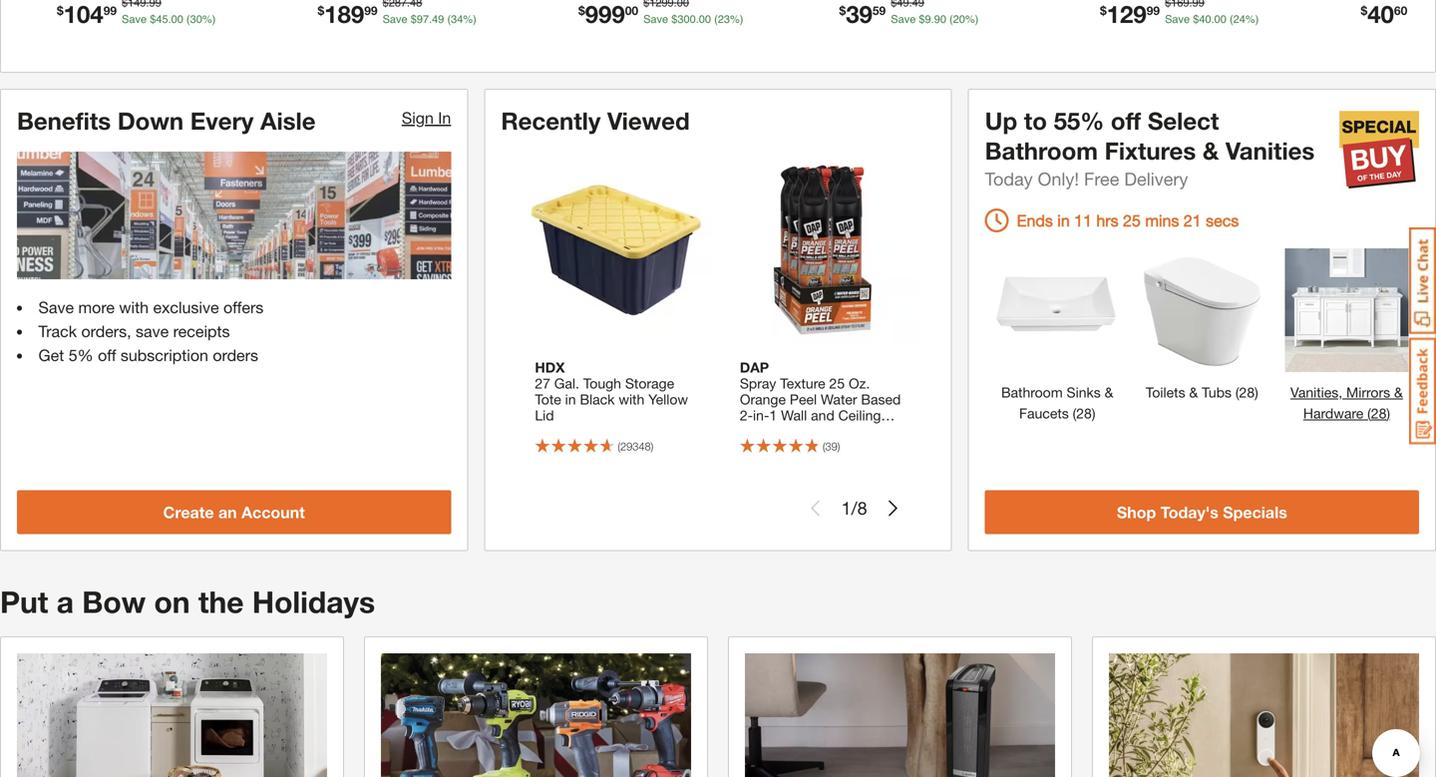 Task type: vqa. For each thing, say whether or not it's contained in the screenshot.


Task type: describe. For each thing, give the bounding box(es) containing it.
300
[[678, 13, 696, 26]]

toilets
[[1146, 384, 1186, 401]]

1 / 8
[[841, 497, 867, 519]]

vanities
[[1226, 136, 1315, 165]]

( down sinks
[[1073, 405, 1077, 422]]

black
[[580, 391, 615, 408]]

%) for save $ 40 . 00 ( 24 %)
[[1246, 13, 1259, 26]]

nozzle
[[801, 439, 843, 455]]

2-
[[740, 407, 753, 424]]

( right 300
[[714, 13, 718, 26]]

benefits down every aisle
[[17, 106, 316, 135]]

bathroom sinks & faucets
[[1001, 384, 1114, 422]]

sign in link
[[402, 108, 451, 127]]

& inside vanities, mirrors & hardware
[[1394, 384, 1403, 401]]

recently viewed
[[501, 106, 690, 135]]

hardware
[[1304, 405, 1364, 422]]

0 vertical spatial spray
[[740, 375, 776, 392]]

account
[[241, 503, 305, 522]]

down
[[118, 106, 184, 135]]

40
[[1199, 13, 1211, 26]]

23
[[718, 13, 730, 26]]

( down 'hdx 27 gal. tough storage tote in black with yellow lid'
[[618, 440, 620, 453]]

benefits
[[17, 106, 111, 135]]

an
[[218, 503, 237, 522]]

59
[[873, 4, 886, 18]]

( right tubs
[[1236, 384, 1239, 401]]

water
[[821, 391, 857, 408]]

99 for save $ 40 . 00 ( 24 %)
[[1147, 4, 1160, 18]]

today only!
[[985, 168, 1079, 190]]

select
[[1148, 106, 1219, 135]]

feedback link image
[[1409, 337, 1436, 445]]

1 inside dap spray texture 25 oz. orange peel water based 2-in-1 wall and ceiling white texture spray with aim tech nozzle (6-pack)
[[769, 407, 777, 424]]

8
[[857, 497, 867, 519]]

1 horizontal spatial spray
[[829, 423, 865, 440]]

off inside save more with exclusive offers track orders, save receipts get 5% off subscription orders
[[98, 346, 116, 364]]

save for save $ 97 . 49 ( 34 %)
[[383, 13, 408, 26]]

) right tubs
[[1255, 384, 1259, 401]]

1 horizontal spatial 28
[[1239, 384, 1255, 401]]

& inside up to 55% off select bathroom fixtures & vanities today only! free delivery
[[1203, 136, 1219, 165]]

/
[[851, 497, 857, 519]]

shop today's specials
[[1117, 503, 1288, 522]]

hdx 27 gal. tough storage tote in black with yellow lid
[[535, 359, 688, 424]]

27 gal. tough storage tote in black with yellow lid image
[[525, 156, 714, 345]]

on
[[154, 584, 190, 620]]

save
[[136, 322, 169, 341]]

sign in card banner image
[[17, 152, 451, 279]]

) down mirrors
[[1387, 405, 1390, 422]]

save $ 40 . 00 ( 24 %)
[[1165, 13, 1259, 26]]

create an account button
[[17, 490, 451, 534]]

tote
[[535, 391, 561, 408]]

create
[[163, 503, 214, 522]]

toilets & tubs product image image
[[1140, 248, 1264, 372]]

save $ 9 . 90 ( 20 %)
[[891, 13, 979, 26]]

save for save $ 45 . 00 ( 30 %)
[[122, 13, 147, 26]]

image for up to 25% off image
[[745, 653, 1055, 777]]

%) for save $ 9 . 90 ( 20 %)
[[965, 13, 979, 26]]

dap spray texture 25 oz. orange peel water based 2-in-1 wall and ceiling white texture spray with aim tech nozzle (6-pack)
[[740, 359, 901, 455]]

wall
[[781, 407, 807, 424]]

1 horizontal spatial 1
[[841, 497, 851, 519]]

toilets & tubs ( 28 )
[[1146, 384, 1259, 401]]

ends in 11 hrs 25 mins 21 secs
[[1017, 211, 1239, 230]]

9
[[925, 13, 931, 26]]

track
[[38, 322, 77, 341]]

aisle
[[260, 106, 316, 135]]

29348
[[620, 440, 651, 453]]

put a bow on the holidays
[[0, 584, 375, 620]]

save $ 97 . 49 ( 34 %)
[[383, 13, 477, 26]]

( 39 )
[[823, 440, 840, 453]]

( right 40
[[1230, 13, 1233, 26]]

save for save $ 300 . 00 ( 23 %)
[[643, 13, 668, 26]]

45
[[156, 13, 168, 26]]

the
[[198, 584, 244, 620]]

lid
[[535, 407, 554, 424]]

00 for save $ 300 . 00 ( 23 %)
[[699, 13, 711, 26]]

in inside 'hdx 27 gal. tough storage tote in black with yellow lid'
[[565, 391, 576, 408]]

%) for save $ 45 . 00 ( 30 %)
[[202, 13, 216, 26]]

hrs
[[1097, 211, 1119, 230]]

28 for bathroom sinks & faucets
[[1077, 405, 1092, 422]]

) down sinks
[[1092, 405, 1096, 422]]

00 left 300
[[625, 4, 638, 18]]

off inside up to 55% off select bathroom fixtures & vanities today only! free delivery
[[1111, 106, 1141, 135]]

60
[[1394, 4, 1408, 18]]

bathroom sinks & faucets product image image
[[996, 248, 1119, 372]]

fixtures
[[1105, 136, 1196, 165]]

create an account
[[163, 503, 305, 522]]

mirrors
[[1347, 384, 1391, 401]]

bathroom inside up to 55% off select bathroom fixtures & vanities today only! free delivery
[[985, 136, 1098, 165]]

) left (6-
[[838, 440, 840, 453]]

00 for save $ 40 . 00 ( 24 %)
[[1215, 13, 1227, 26]]

%) for save $ 97 . 49 ( 34 %)
[[463, 13, 477, 26]]

image for up to $500 off image
[[17, 653, 327, 777]]

orders
[[213, 346, 258, 364]]

& inside bathroom sinks & faucets
[[1105, 384, 1114, 401]]

11
[[1074, 211, 1092, 230]]

in-
[[753, 407, 769, 424]]

save $ 300 . 00 ( 23 %)
[[643, 13, 744, 26]]

( right the 49
[[447, 13, 451, 26]]

hdx
[[535, 359, 565, 376]]

tubs
[[1202, 384, 1232, 401]]

tough
[[583, 375, 621, 392]]



Task type: locate. For each thing, give the bounding box(es) containing it.
. for 97
[[429, 13, 432, 26]]

2 vertical spatial with
[[869, 423, 895, 440]]

2 horizontal spatial with
[[869, 423, 895, 440]]

save left 97
[[383, 13, 408, 26]]

tech
[[768, 439, 797, 455]]

mins
[[1145, 211, 1179, 230]]

0 horizontal spatial in
[[565, 391, 576, 408]]

34
[[451, 13, 463, 26]]

1 vertical spatial 1
[[841, 497, 851, 519]]

save left 300
[[643, 13, 668, 26]]

spray up in-
[[740, 375, 776, 392]]

image for up to 40% off image
[[1109, 653, 1419, 777]]

1 left wall
[[769, 407, 777, 424]]

dap
[[740, 359, 769, 376]]

sinks
[[1067, 384, 1101, 401]]

1 horizontal spatial in
[[1058, 211, 1070, 230]]

ends
[[1017, 211, 1053, 230]]

ceiling
[[838, 407, 881, 424]]

5 %) from the left
[[1246, 13, 1259, 26]]

( 28 )
[[1069, 405, 1096, 422], [1364, 405, 1390, 422]]

( 28 ) for hardware
[[1364, 405, 1390, 422]]

sign
[[402, 108, 434, 127]]

live chat image
[[1409, 227, 1436, 334]]

off
[[1111, 106, 1141, 135], [98, 346, 116, 364]]

(
[[186, 13, 190, 26], [447, 13, 451, 26], [714, 13, 718, 26], [950, 13, 953, 26], [1230, 13, 1233, 26], [1236, 384, 1239, 401], [1073, 405, 1077, 422], [1368, 405, 1371, 422], [618, 440, 620, 453], [823, 440, 825, 453]]

in
[[438, 108, 451, 127]]

save up the track
[[38, 298, 74, 317]]

1 . from the left
[[168, 13, 171, 26]]

pack)
[[864, 439, 899, 455]]

to
[[1024, 106, 1047, 135]]

99 left 45
[[103, 4, 117, 18]]

5 . from the left
[[1211, 13, 1215, 26]]

( down mirrors
[[1368, 405, 1371, 422]]

. left 30
[[168, 13, 171, 26]]

more
[[78, 298, 115, 317]]

save left 45
[[122, 13, 147, 26]]

39
[[825, 440, 838, 453]]

0 horizontal spatial ( 28 )
[[1069, 405, 1096, 422]]

save left 40
[[1165, 13, 1190, 26]]

)
[[1255, 384, 1259, 401], [1092, 405, 1096, 422], [1387, 405, 1390, 422], [651, 440, 654, 453], [838, 440, 840, 453]]

0 horizontal spatial with
[[119, 298, 149, 317]]

& left feedback link image
[[1394, 384, 1403, 401]]

25
[[1123, 211, 1141, 230], [829, 375, 845, 392]]

a
[[57, 584, 74, 620]]

in right tote
[[565, 391, 576, 408]]

. left 34
[[429, 13, 432, 26]]

99
[[103, 4, 117, 18], [364, 4, 378, 18], [1147, 4, 1160, 18]]

28 down mirrors
[[1371, 405, 1387, 422]]

0 horizontal spatial 25
[[829, 375, 845, 392]]

0 horizontal spatial 1
[[769, 407, 777, 424]]

25 left oz.
[[829, 375, 845, 392]]

orange
[[740, 391, 786, 408]]

exclusive
[[153, 298, 219, 317]]

00 right 40
[[1215, 13, 1227, 26]]

99 left 40
[[1147, 4, 1160, 18]]

up to 55% off select bathroom fixtures & vanities today only! free delivery
[[985, 106, 1315, 190]]

. left 23
[[696, 13, 699, 26]]

with up save at left top
[[119, 298, 149, 317]]

1 vertical spatial in
[[565, 391, 576, 408]]

off up fixtures
[[1111, 106, 1141, 135]]

( 28 ) for faucets
[[1069, 405, 1096, 422]]

1 left "8"
[[841, 497, 851, 519]]

30
[[190, 13, 202, 26]]

. left 24
[[1211, 13, 1215, 26]]

1 horizontal spatial 25
[[1123, 211, 1141, 230]]

2 ( 28 ) from the left
[[1364, 405, 1390, 422]]

25 inside dap spray texture 25 oz. orange peel water based 2-in-1 wall and ceiling white texture spray with aim tech nozzle (6-pack)
[[829, 375, 845, 392]]

0 vertical spatial 25
[[1123, 211, 1141, 230]]

& down "select"
[[1203, 136, 1219, 165]]

3 99 from the left
[[1147, 4, 1160, 18]]

1 horizontal spatial with
[[619, 391, 645, 408]]

orders,
[[81, 322, 131, 341]]

2 horizontal spatial 28
[[1371, 405, 1387, 422]]

. for 300
[[696, 13, 699, 26]]

28 down sinks
[[1077, 405, 1092, 422]]

bathroom up today only!
[[985, 136, 1098, 165]]

1 vertical spatial spray
[[829, 423, 865, 440]]

. for 40
[[1211, 13, 1215, 26]]

spray texture 25 oz. orange peel water based 2-in-1 wall and ceiling white texture spray with aim tech nozzle (6-pack) image
[[730, 156, 919, 345]]

99 left 97
[[364, 4, 378, 18]]

0 horizontal spatial 28
[[1077, 405, 1092, 422]]

save
[[122, 13, 147, 26], [383, 13, 408, 26], [643, 13, 668, 26], [891, 13, 916, 26], [1165, 13, 1190, 26], [38, 298, 74, 317]]

55%
[[1054, 106, 1104, 135]]

00 right 45
[[171, 13, 183, 26]]

00 right 300
[[699, 13, 711, 26]]

1 ( 28 ) from the left
[[1069, 405, 1096, 422]]

save $ 45 . 00 ( 30 %)
[[122, 13, 216, 26]]

( down the and
[[823, 440, 825, 453]]

2 . from the left
[[429, 13, 432, 26]]

( 29348 )
[[618, 440, 654, 453]]

$
[[57, 4, 64, 18], [318, 4, 324, 18], [579, 4, 585, 18], [839, 4, 846, 18], [1100, 4, 1107, 18], [1361, 4, 1368, 18], [150, 13, 156, 26], [411, 13, 417, 26], [671, 13, 678, 26], [919, 13, 925, 26], [1193, 13, 1199, 26]]

1 %) from the left
[[202, 13, 216, 26]]

viewed
[[607, 106, 690, 135]]

90
[[934, 13, 947, 26]]

in left 11
[[1058, 211, 1070, 230]]

%) right 300
[[730, 13, 744, 26]]

99 for save $ 97 . 49 ( 34 %)
[[364, 4, 378, 18]]

spray up ( 39 )
[[829, 423, 865, 440]]

28 right tubs
[[1239, 384, 1255, 401]]

0 vertical spatial off
[[1111, 106, 1141, 135]]

and
[[811, 407, 835, 424]]

every
[[190, 106, 254, 135]]

21
[[1184, 211, 1202, 230]]

get
[[38, 346, 64, 364]]

yellow
[[648, 391, 688, 408]]

save more with exclusive offers track orders, save receipts get 5% off subscription orders
[[38, 298, 264, 364]]

. for 45
[[168, 13, 171, 26]]

oz.
[[849, 375, 870, 392]]

1 horizontal spatial ( 28 )
[[1364, 405, 1390, 422]]

1 horizontal spatial off
[[1111, 106, 1141, 135]]

bow
[[82, 584, 146, 620]]

1 vertical spatial bathroom
[[1001, 384, 1063, 401]]

with inside save more with exclusive offers track orders, save receipts get 5% off subscription orders
[[119, 298, 149, 317]]

save for save more with exclusive offers track orders, save receipts get 5% off subscription orders
[[38, 298, 74, 317]]

28
[[1239, 384, 1255, 401], [1077, 405, 1092, 422], [1371, 405, 1387, 422]]

texture
[[780, 375, 826, 392], [779, 423, 825, 440]]

& left tubs
[[1189, 384, 1198, 401]]

subscription
[[121, 346, 208, 364]]

offers
[[223, 298, 264, 317]]

%) right "90"
[[965, 13, 979, 26]]

. for 9
[[931, 13, 934, 26]]

white
[[740, 423, 776, 440]]

0 horizontal spatial 99
[[103, 4, 117, 18]]

3 %) from the left
[[730, 13, 744, 26]]

) down yellow
[[651, 440, 654, 453]]

25 right hrs
[[1123, 211, 1141, 230]]

save inside save more with exclusive offers track orders, save receipts get 5% off subscription orders
[[38, 298, 74, 317]]

1 vertical spatial 25
[[829, 375, 845, 392]]

&
[[1203, 136, 1219, 165], [1105, 384, 1114, 401], [1189, 384, 1198, 401], [1394, 384, 1403, 401]]

save for save $ 40 . 00 ( 24 %)
[[1165, 13, 1190, 26]]

save for save $ 9 . 90 ( 20 %)
[[891, 13, 916, 26]]

save left the 9
[[891, 13, 916, 26]]

sign in
[[402, 108, 451, 127]]

99 for save $ 45 . 00 ( 30 %)
[[103, 4, 117, 18]]

this is the first slide image
[[808, 500, 824, 516]]

%) right the 49
[[463, 13, 477, 26]]

vanities,
[[1291, 384, 1343, 401]]

0 horizontal spatial off
[[98, 346, 116, 364]]

0 vertical spatial texture
[[780, 375, 826, 392]]

1 vertical spatial off
[[98, 346, 116, 364]]

2 %) from the left
[[463, 13, 477, 26]]

2 99 from the left
[[364, 4, 378, 18]]

4 . from the left
[[931, 13, 934, 26]]

peel
[[790, 391, 817, 408]]

up
[[985, 106, 1018, 135]]

& right sinks
[[1105, 384, 1114, 401]]

97
[[417, 13, 429, 26]]

1 99 from the left
[[103, 4, 117, 18]]

49
[[432, 13, 444, 26]]

(6-
[[847, 439, 864, 455]]

vanities, mirrors & hardware
[[1291, 384, 1403, 422]]

1 vertical spatial with
[[619, 391, 645, 408]]

faucets
[[1019, 405, 1069, 422]]

0 vertical spatial in
[[1058, 211, 1070, 230]]

put
[[0, 584, 48, 620]]

( 28 ) down sinks
[[1069, 405, 1096, 422]]

0 horizontal spatial spray
[[740, 375, 776, 392]]

with inside dap spray texture 25 oz. orange peel water based 2-in-1 wall and ceiling white texture spray with aim tech nozzle (6-pack)
[[869, 423, 895, 440]]

%) right 45
[[202, 13, 216, 26]]

00 for save $ 45 . 00 ( 30 %)
[[171, 13, 183, 26]]

vanities, mirrors & hardware product image image
[[1285, 248, 1409, 372]]

( right "90"
[[950, 13, 953, 26]]

secs
[[1206, 211, 1239, 230]]

1 vertical spatial texture
[[779, 423, 825, 440]]

2 horizontal spatial 99
[[1147, 4, 1160, 18]]

gal.
[[554, 375, 579, 392]]

bathroom inside bathroom sinks & faucets
[[1001, 384, 1063, 401]]

bathroom
[[985, 136, 1098, 165], [1001, 384, 1063, 401]]

receipts
[[173, 322, 230, 341]]

%) right 40
[[1246, 13, 1259, 26]]

5%
[[69, 346, 93, 364]]

shop today's specials link
[[985, 490, 1419, 534]]

. left 20
[[931, 13, 934, 26]]

( right 45
[[186, 13, 190, 26]]

3 . from the left
[[696, 13, 699, 26]]

recently
[[501, 106, 601, 135]]

off down orders,
[[98, 346, 116, 364]]

holidays
[[252, 584, 375, 620]]

24
[[1233, 13, 1246, 26]]

20
[[953, 13, 965, 26]]

storage
[[625, 375, 674, 392]]

0 vertical spatial 1
[[769, 407, 777, 424]]

with right (6-
[[869, 423, 895, 440]]

0 vertical spatial bathroom
[[985, 136, 1098, 165]]

with right black
[[619, 391, 645, 408]]

0 vertical spatial with
[[119, 298, 149, 317]]

( 28 ) down mirrors
[[1364, 405, 1390, 422]]

special buy logo image
[[1340, 110, 1419, 190]]

with inside 'hdx 27 gal. tough storage tote in black with yellow lid'
[[619, 391, 645, 408]]

27
[[535, 375, 550, 392]]

image for up to 2 free tools image
[[381, 653, 691, 777]]

28 for vanities, mirrors & hardware
[[1371, 405, 1387, 422]]

aim
[[740, 439, 764, 455]]

4 %) from the left
[[965, 13, 979, 26]]

bathroom up faucets
[[1001, 384, 1063, 401]]

%) for save $ 300 . 00 ( 23 %)
[[730, 13, 744, 26]]

next slide image
[[885, 500, 901, 516]]

1 horizontal spatial 99
[[364, 4, 378, 18]]

spray
[[740, 375, 776, 392], [829, 423, 865, 440]]



